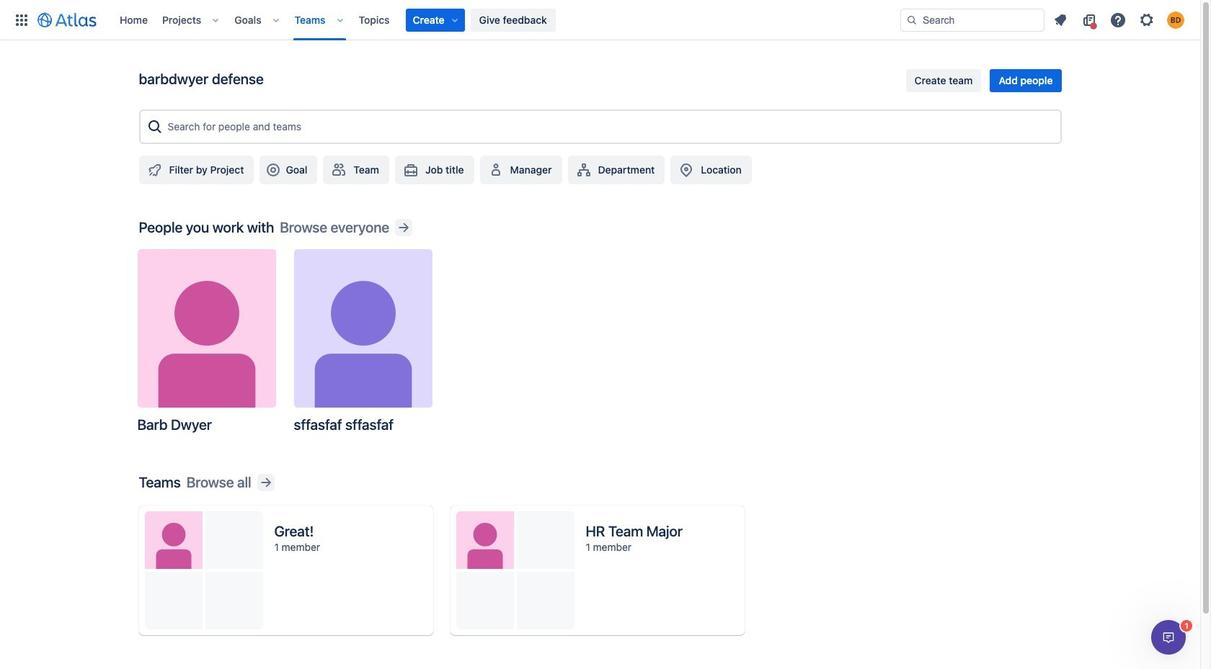 Task type: vqa. For each thing, say whether or not it's contained in the screenshot.
group
no



Task type: describe. For each thing, give the bounding box(es) containing it.
help image
[[1110, 11, 1127, 28]]

top element
[[9, 0, 901, 40]]

search image
[[906, 14, 918, 26]]

account image
[[1167, 11, 1185, 28]]

search for people and teams image
[[146, 118, 163, 136]]

Search for people and teams field
[[163, 114, 1054, 140]]

Search field
[[901, 8, 1045, 31]]

browse everyone image
[[395, 219, 412, 236]]



Task type: locate. For each thing, give the bounding box(es) containing it.
notifications image
[[1052, 11, 1069, 28]]

browse all image
[[257, 474, 274, 492]]

settings image
[[1138, 11, 1156, 28]]

None search field
[[901, 8, 1045, 31]]

switch to... image
[[13, 11, 30, 28]]

dialog
[[1151, 621, 1186, 655]]

banner
[[0, 0, 1200, 40]]



